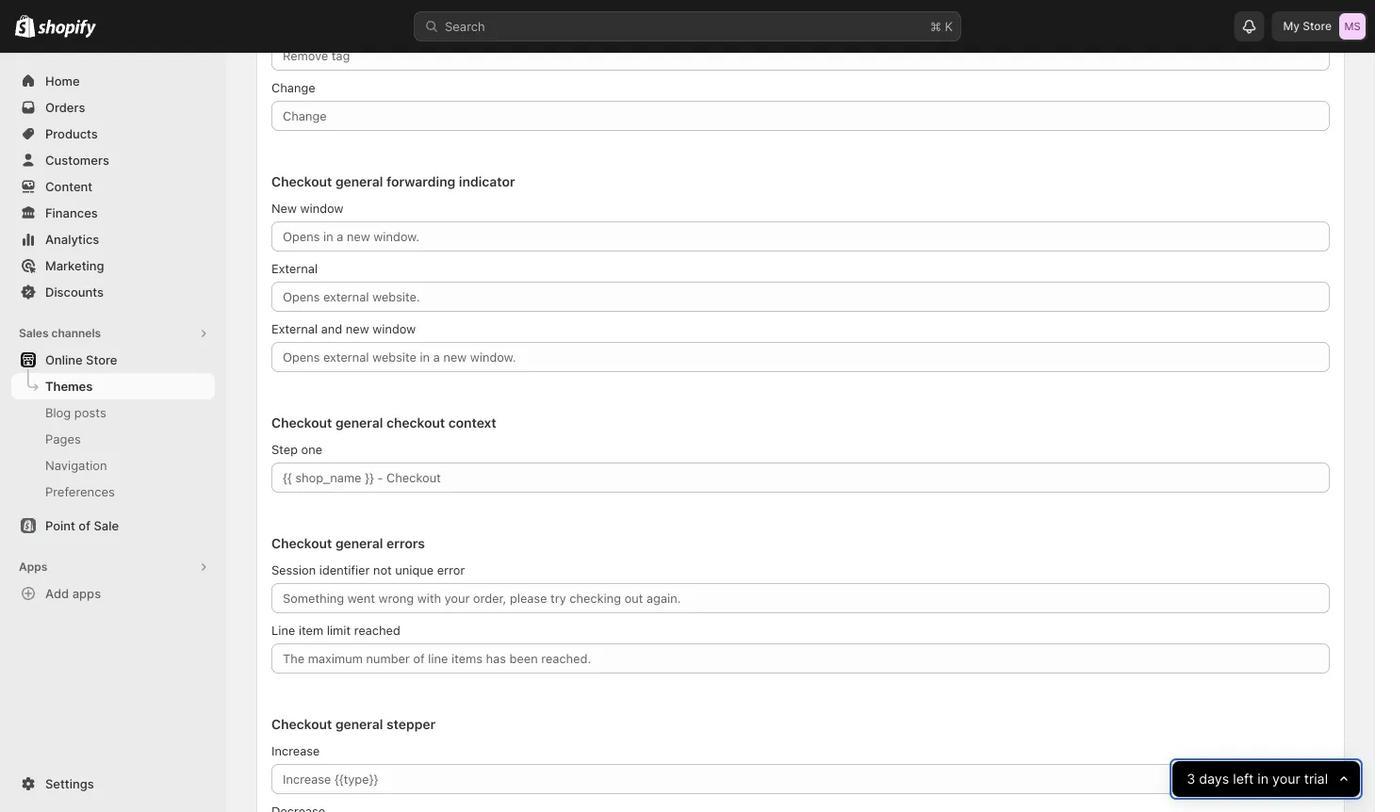 Task type: locate. For each thing, give the bounding box(es) containing it.
shopify image
[[15, 15, 35, 37]]

products
[[45, 126, 98, 141]]

settings link
[[11, 771, 215, 798]]

⌘
[[931, 19, 942, 33]]

1 vertical spatial store
[[86, 353, 117, 367]]

store
[[1303, 19, 1332, 33], [86, 353, 117, 367]]

3 days left in your trial button
[[1173, 762, 1361, 798]]

3
[[1187, 772, 1196, 788]]

marketing link
[[11, 253, 215, 279]]

online
[[45, 353, 83, 367]]

posts
[[74, 405, 106, 420]]

home
[[45, 74, 80, 88]]

point of sale
[[45, 519, 119, 533]]

store down sales channels button
[[86, 353, 117, 367]]

days
[[1199, 772, 1230, 788]]

point of sale button
[[0, 513, 226, 539]]

your
[[1273, 772, 1301, 788]]

in
[[1258, 772, 1269, 788]]

add apps button
[[11, 581, 215, 607]]

preferences
[[45, 485, 115, 499]]

3 days left in your trial
[[1187, 772, 1328, 788]]

customers link
[[11, 147, 215, 173]]

marketing
[[45, 258, 104, 273]]

left
[[1233, 772, 1254, 788]]

0 horizontal spatial store
[[86, 353, 117, 367]]

point
[[45, 519, 75, 533]]

customers
[[45, 153, 109, 167]]

orders
[[45, 100, 85, 115]]

⌘ k
[[931, 19, 953, 33]]

apps
[[72, 586, 101, 601]]

0 vertical spatial store
[[1303, 19, 1332, 33]]

products link
[[11, 121, 215, 147]]

channels
[[51, 327, 101, 340]]

point of sale link
[[11, 513, 215, 539]]

sales channels
[[19, 327, 101, 340]]

k
[[945, 19, 953, 33]]

1 horizontal spatial store
[[1303, 19, 1332, 33]]

discounts
[[45, 285, 104, 299]]

trial
[[1304, 772, 1328, 788]]

store right my
[[1303, 19, 1332, 33]]



Task type: vqa. For each thing, say whether or not it's contained in the screenshot.
Search Products text box
no



Task type: describe. For each thing, give the bounding box(es) containing it.
add
[[45, 586, 69, 601]]

content
[[45, 179, 93, 194]]

search
[[445, 19, 485, 33]]

discounts link
[[11, 279, 215, 305]]

pages link
[[11, 426, 215, 453]]

online store link
[[11, 347, 215, 373]]

pages
[[45, 432, 81, 446]]

blog posts
[[45, 405, 106, 420]]

add apps
[[45, 586, 101, 601]]

sales
[[19, 327, 49, 340]]

finances link
[[11, 200, 215, 226]]

finances
[[45, 206, 98, 220]]

apps button
[[11, 554, 215, 581]]

home link
[[11, 68, 215, 94]]

my store image
[[1340, 13, 1366, 40]]

preferences link
[[11, 479, 215, 505]]

navigation link
[[11, 453, 215, 479]]

online store
[[45, 353, 117, 367]]

navigation
[[45, 458, 107, 473]]

my store
[[1284, 19, 1332, 33]]

shopify image
[[38, 19, 96, 38]]

store for my store
[[1303, 19, 1332, 33]]

sales channels button
[[11, 321, 215, 347]]

my
[[1284, 19, 1300, 33]]

sale
[[94, 519, 119, 533]]

blog
[[45, 405, 71, 420]]

content link
[[11, 173, 215, 200]]

themes link
[[11, 373, 215, 400]]

store for online store
[[86, 353, 117, 367]]

analytics link
[[11, 226, 215, 253]]

blog posts link
[[11, 400, 215, 426]]

analytics
[[45, 232, 99, 247]]

settings
[[45, 777, 94, 792]]

orders link
[[11, 94, 215, 121]]

of
[[79, 519, 90, 533]]

apps
[[19, 561, 47, 574]]

themes
[[45, 379, 93, 394]]



